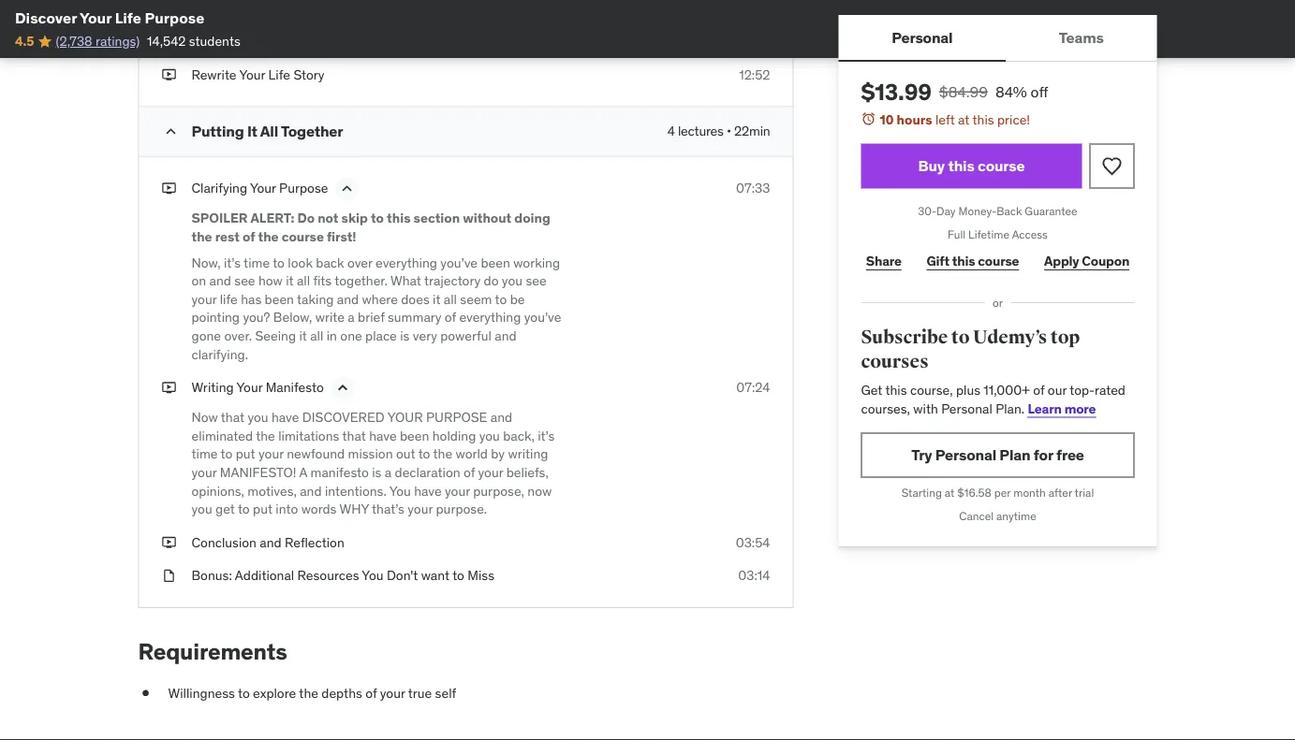 Task type: describe. For each thing, give the bounding box(es) containing it.
rated
[[1095, 382, 1126, 399]]

price!
[[997, 111, 1030, 128]]

(2,738 ratings)
[[56, 33, 140, 50]]

your up opinions,
[[191, 464, 217, 481]]

and up back,
[[490, 409, 512, 426]]

is inside spoiler alert: do not skip to this section without doing the rest of the course first! now, it's time to look back over everything you've been working on and see how it all fits together. what trajectory do you see your life has been taking and where does it all seem to be pointing you? below, write a brief summary of everything you've gone over. seeing it all in one place is very powerful and clarifying.
[[400, 327, 410, 344]]

top-
[[1070, 382, 1095, 399]]

to right get
[[238, 501, 250, 518]]

learn more
[[1028, 400, 1096, 417]]

clarifying
[[191, 180, 247, 197]]

bonus: additional resources you don't want to miss
[[191, 568, 494, 584]]

0 vertical spatial that
[[221, 409, 244, 426]]

spoiler
[[191, 210, 248, 227]]

you inside the now that you have discovered your purpose and eliminated the limitations that have been holding you back, it's time to put your newfound mission out to the world by writing your manifesto! a manifesto is a declaration of your beliefs, opinions, motives, and intentions. you have your purpose, now you get to put into words why that's your purpose.
[[389, 483, 411, 499]]

eliminated
[[191, 427, 253, 444]]

plan
[[999, 446, 1030, 465]]

purpose,
[[473, 483, 524, 499]]

lifetime
[[968, 227, 1010, 242]]

course,
[[910, 382, 953, 399]]

how
[[258, 272, 283, 289]]

and down together.
[[337, 291, 359, 308]]

1 vertical spatial it
[[433, 291, 441, 308]]

and down the a
[[300, 483, 322, 499]]

buy
[[918, 156, 945, 176]]

apply coupon
[[1044, 253, 1129, 269]]

1 vertical spatial you've
[[524, 309, 561, 326]]

willingness
[[168, 685, 235, 702]]

true
[[408, 685, 432, 702]]

clarifying your purpose
[[191, 180, 328, 197]]

2 vertical spatial personal
[[935, 446, 996, 465]]

life
[[220, 291, 238, 308]]

that's
[[372, 501, 404, 518]]

want
[[421, 568, 450, 584]]

over
[[347, 254, 372, 271]]

your up manifesto!
[[258, 446, 284, 463]]

without
[[463, 210, 511, 227]]

putting it all together
[[191, 121, 343, 141]]

doing
[[514, 210, 550, 227]]

1 horizontal spatial it
[[299, 327, 307, 344]]

together.
[[335, 272, 388, 289]]

more
[[1064, 400, 1096, 417]]

and down be
[[495, 327, 517, 344]]

$13.99 $84.99 84% off
[[861, 78, 1048, 106]]

your for discover
[[80, 8, 112, 27]]

07:33
[[736, 180, 770, 197]]

now that you have discovered your purpose and eliminated the limitations that have been holding you back, it's time to put your newfound mission out to the world by writing your manifesto! a manifesto is a declaration of your beliefs, opinions, motives, and intentions. you have your purpose, now you get to put into words why that's your purpose.
[[191, 409, 555, 518]]

1 horizontal spatial have
[[369, 427, 397, 444]]

apply coupon button
[[1039, 243, 1134, 280]]

into
[[276, 501, 298, 518]]

your for rewrite
[[239, 66, 265, 83]]

writing
[[508, 446, 548, 463]]

try
[[911, 446, 932, 465]]

teams button
[[1006, 15, 1157, 60]]

is inside the now that you have discovered your purpose and eliminated the limitations that have been holding you back, it's time to put your newfound mission out to the world by writing your manifesto! a manifesto is a declaration of your beliefs, opinions, motives, and intentions. you have your purpose, now you get to put into words why that's your purpose.
[[372, 464, 382, 481]]

get this course, plus 11,000+ of our top-rated courses, with personal plan.
[[861, 382, 1126, 417]]

buy this course button
[[861, 144, 1082, 189]]

xsmall image for rewrite your life story
[[162, 66, 177, 84]]

alarm image
[[861, 111, 876, 126]]

hours
[[897, 111, 932, 128]]

has
[[241, 291, 261, 308]]

on
[[191, 272, 206, 289]]

purpose.
[[436, 501, 487, 518]]

cancel
[[959, 509, 994, 524]]

writing your manifesto
[[191, 379, 324, 396]]

0 vertical spatial been
[[481, 254, 510, 271]]

22min
[[734, 123, 770, 140]]

money-
[[958, 204, 997, 219]]

time for your
[[191, 446, 218, 463]]

the left rest
[[191, 228, 212, 245]]

out
[[396, 446, 415, 463]]

declaration
[[395, 464, 460, 481]]

per
[[994, 486, 1011, 500]]

•
[[727, 123, 731, 140]]

personal button
[[839, 15, 1006, 60]]

look
[[288, 254, 313, 271]]

to left the explore
[[238, 685, 250, 702]]

your for writing
[[236, 379, 263, 396]]

you left get
[[191, 501, 212, 518]]

lectures
[[678, 123, 724, 140]]

very
[[413, 327, 437, 344]]

a inside the now that you have discovered your purpose and eliminated the limitations that have been holding you back, it's time to put your newfound mission out to the world by writing your manifesto! a manifesto is a declaration of your beliefs, opinions, motives, and intentions. you have your purpose, now you get to put into words why that's your purpose.
[[385, 464, 392, 481]]

starting at $16.58 per month after trial cancel anytime
[[901, 486, 1094, 524]]

one
[[340, 327, 362, 344]]

course for gift this course
[[978, 253, 1019, 269]]

of inside the now that you have discovered your purpose and eliminated the limitations that have been holding you back, it's time to put your newfound mission out to the world by writing your manifesto! a manifesto is a declaration of your beliefs, opinions, motives, and intentions. you have your purpose, now you get to put into words why that's your purpose.
[[463, 464, 475, 481]]

this left the 'price!'
[[972, 111, 994, 128]]

your down by
[[478, 464, 503, 481]]

do
[[297, 210, 315, 227]]

discover your life purpose
[[15, 8, 204, 27]]

brief
[[358, 309, 385, 326]]

share
[[866, 253, 902, 269]]

this for buy
[[948, 156, 974, 176]]

it's for writing
[[538, 427, 555, 444]]

03:14
[[738, 568, 770, 584]]

world
[[456, 446, 488, 463]]

miss
[[468, 568, 494, 584]]

plus
[[956, 382, 980, 399]]

summary
[[388, 309, 442, 326]]

07:24
[[736, 379, 770, 396]]

you?
[[243, 309, 270, 326]]

spoiler alert: do not skip to this section without doing the rest of the course first! now, it's time to look back over everything you've been working on and see how it all fits together. what trajectory do you see your life has been taking and where does it all seem to be pointing you? below, write a brief summary of everything you've gone over. seeing it all in one place is very powerful and clarifying.
[[191, 210, 561, 363]]

this inside spoiler alert: do not skip to this section without doing the rest of the course first! now, it's time to look back over everything you've been working on and see how it all fits together. what trajectory do you see your life has been taking and where does it all seem to be pointing you? below, write a brief summary of everything you've gone over. seeing it all in one place is very powerful and clarifying.
[[387, 210, 411, 227]]

plan.
[[996, 400, 1025, 417]]

xsmall image left clarifying
[[162, 179, 177, 198]]

wishlist image
[[1101, 155, 1123, 178]]

this for gift
[[952, 253, 975, 269]]

of up powerful at left
[[445, 309, 456, 326]]

0 vertical spatial everything
[[376, 254, 437, 271]]

2 vertical spatial have
[[414, 483, 442, 499]]

top
[[1050, 326, 1080, 349]]

a inside spoiler alert: do not skip to this section without doing the rest of the course first! now, it's time to look back over everything you've been working on and see how it all fits together. what trajectory do you see your life has been taking and where does it all seem to be pointing you? below, write a brief summary of everything you've gone over. seeing it all in one place is very powerful and clarifying.
[[348, 309, 355, 326]]

of inside get this course, plus 11,000+ of our top-rated courses, with personal plan.
[[1033, 382, 1045, 399]]

bonus:
[[191, 568, 232, 584]]

been inside the now that you have discovered your purpose and eliminated the limitations that have been holding you back, it's time to put your newfound mission out to the world by writing your manifesto! a manifesto is a declaration of your beliefs, opinions, motives, and intentions. you have your purpose, now you get to put into words why that's your purpose.
[[400, 427, 429, 444]]

and up 'additional'
[[260, 534, 282, 551]]

after
[[1049, 486, 1072, 500]]

section
[[414, 210, 460, 227]]



Task type: locate. For each thing, give the bounding box(es) containing it.
putting
[[191, 121, 244, 141]]

this inside button
[[948, 156, 974, 176]]

2 vertical spatial all
[[310, 327, 323, 344]]

all left in
[[310, 327, 323, 344]]

everything
[[376, 254, 437, 271], [459, 309, 521, 326]]

personal inside button
[[892, 28, 953, 47]]

your right writing
[[236, 379, 263, 396]]

your
[[387, 409, 423, 426]]

that
[[221, 409, 244, 426], [342, 427, 366, 444]]

4
[[667, 123, 675, 140]]

2 vertical spatial it
[[299, 327, 307, 344]]

manifesto
[[266, 379, 324, 396]]

it down below,
[[299, 327, 307, 344]]

have
[[272, 409, 299, 426], [369, 427, 397, 444], [414, 483, 442, 499]]

gift
[[927, 253, 949, 269]]

1 vertical spatial life
[[268, 66, 290, 83]]

0 vertical spatial course
[[978, 156, 1025, 176]]

1 horizontal spatial see
[[526, 272, 547, 289]]

1 horizontal spatial is
[[400, 327, 410, 344]]

of right depths
[[365, 685, 377, 702]]

powerful
[[440, 327, 491, 344]]

small image
[[162, 122, 180, 141]]

alert:
[[250, 210, 294, 227]]

write
[[315, 309, 345, 326]]

discovered
[[302, 409, 385, 426]]

have down 'declaration'
[[414, 483, 442, 499]]

course down do
[[282, 228, 324, 245]]

2 vertical spatial been
[[400, 427, 429, 444]]

1 vertical spatial purpose
[[279, 180, 328, 197]]

1 vertical spatial it's
[[538, 427, 555, 444]]

course inside spoiler alert: do not skip to this section without doing the rest of the course first! now, it's time to look back over everything you've been working on and see how it all fits together. what trajectory do you see your life has been taking and where does it all seem to be pointing you? below, write a brief summary of everything you've gone over. seeing it all in one place is very powerful and clarifying.
[[282, 228, 324, 245]]

that down discovered on the bottom
[[342, 427, 366, 444]]

it's inside spoiler alert: do not skip to this section without doing the rest of the course first! now, it's time to look back over everything you've been working on and see how it all fits together. what trajectory do you see your life has been taking and where does it all seem to be pointing you? below, write a brief summary of everything you've gone over. seeing it all in one place is very powerful and clarifying.
[[224, 254, 241, 271]]

course for buy this course
[[978, 156, 1025, 176]]

that up eliminated
[[221, 409, 244, 426]]

0 horizontal spatial that
[[221, 409, 244, 426]]

and up life
[[209, 272, 231, 289]]

(2,738
[[56, 33, 92, 50]]

xsmall image left conclusion at bottom
[[162, 534, 177, 552]]

this for get
[[885, 382, 907, 399]]

is left very
[[400, 327, 410, 344]]

your up the (2,738 ratings)
[[80, 8, 112, 27]]

buy this course
[[918, 156, 1025, 176]]

udemy's
[[973, 326, 1047, 349]]

rewrite your life story
[[191, 66, 324, 83]]

gone
[[191, 327, 221, 344]]

this inside get this course, plus 11,000+ of our top-rated courses, with personal plan.
[[885, 382, 907, 399]]

this left section
[[387, 210, 411, 227]]

0 vertical spatial a
[[348, 309, 355, 326]]

xsmall image left writing
[[162, 379, 177, 397]]

0 vertical spatial personal
[[892, 28, 953, 47]]

full
[[948, 227, 966, 242]]

mission
[[348, 446, 393, 463]]

1 see from the left
[[234, 272, 255, 289]]

guarantee
[[1025, 204, 1078, 219]]

0 horizontal spatial life
[[115, 8, 141, 27]]

skip
[[341, 210, 368, 227]]

1 horizontal spatial it's
[[538, 427, 555, 444]]

it's right now,
[[224, 254, 241, 271]]

back
[[316, 254, 344, 271]]

to right out on the bottom left of the page
[[418, 446, 430, 463]]

your right rewrite
[[239, 66, 265, 83]]

course down "lifetime"
[[978, 253, 1019, 269]]

by
[[491, 446, 505, 463]]

pointing
[[191, 309, 240, 326]]

anytime
[[996, 509, 1036, 524]]

0 horizontal spatial it's
[[224, 254, 241, 271]]

not
[[318, 210, 339, 227]]

have up mission on the left
[[369, 427, 397, 444]]

put down motives, on the bottom left of the page
[[253, 501, 272, 518]]

to right skip at the top of page
[[371, 210, 384, 227]]

0 vertical spatial it
[[286, 272, 294, 289]]

this right buy at the top right of the page
[[948, 156, 974, 176]]

0 horizontal spatial see
[[234, 272, 255, 289]]

writing
[[191, 379, 234, 396]]

the left depths
[[299, 685, 318, 702]]

your up purpose.
[[445, 483, 470, 499]]

the up manifesto!
[[256, 427, 275, 444]]

conclusion
[[191, 534, 257, 551]]

everything up what
[[376, 254, 437, 271]]

your
[[191, 291, 217, 308], [258, 446, 284, 463], [191, 464, 217, 481], [478, 464, 503, 481], [445, 483, 470, 499], [408, 501, 433, 518], [380, 685, 405, 702]]

1 horizontal spatial at
[[958, 111, 970, 128]]

been down how
[[265, 291, 294, 308]]

see up has
[[234, 272, 255, 289]]

explore
[[253, 685, 296, 702]]

2 horizontal spatial have
[[414, 483, 442, 499]]

your left true
[[380, 685, 405, 702]]

xsmall image for conclusion and reflection
[[162, 534, 177, 552]]

rewrite
[[191, 66, 236, 83]]

it's inside the now that you have discovered your purpose and eliminated the limitations that have been holding you back, it's time to put your newfound mission out to the world by writing your manifesto! a manifesto is a declaration of your beliefs, opinions, motives, and intentions. you have your purpose, now you get to put into words why that's your purpose.
[[538, 427, 555, 444]]

purpose up 14,542
[[145, 8, 204, 27]]

a down mission on the left
[[385, 464, 392, 481]]

0 vertical spatial life
[[115, 8, 141, 27]]

requirements
[[138, 638, 287, 666]]

it's up writing
[[538, 427, 555, 444]]

xsmall image
[[162, 66, 177, 84], [162, 534, 177, 552]]

is down mission on the left
[[372, 464, 382, 481]]

rest
[[215, 228, 240, 245]]

of right rest
[[243, 228, 255, 245]]

of left our
[[1033, 382, 1045, 399]]

purpose up do
[[279, 180, 328, 197]]

been
[[481, 254, 510, 271], [265, 291, 294, 308], [400, 427, 429, 444]]

1 horizontal spatial everything
[[459, 309, 521, 326]]

to up how
[[273, 254, 285, 271]]

this up courses,
[[885, 382, 907, 399]]

see down working
[[526, 272, 547, 289]]

1 horizontal spatial that
[[342, 427, 366, 444]]

0 horizontal spatial is
[[372, 464, 382, 481]]

xsmall image left willingness
[[138, 684, 153, 703]]

you inside spoiler alert: do not skip to this section without doing the rest of the course first! now, it's time to look back over everything you've been working on and see how it all fits together. what trajectory do you see your life has been taking and where does it all seem to be pointing you? below, write a brief summary of everything you've gone over. seeing it all in one place is very powerful and clarifying.
[[502, 272, 523, 289]]

now,
[[191, 254, 221, 271]]

reflection
[[285, 534, 344, 551]]

2 vertical spatial course
[[978, 253, 1019, 269]]

your inside spoiler alert: do not skip to this section without doing the rest of the course first! now, it's time to look back over everything you've been working on and see how it all fits together. what trajectory do you see your life has been taking and where does it all seem to be pointing you? below, write a brief summary of everything you've gone over. seeing it all in one place is very powerful and clarifying.
[[191, 291, 217, 308]]

1 horizontal spatial life
[[268, 66, 290, 83]]

xsmall image left bonus:
[[162, 567, 177, 585]]

everything down seem
[[459, 309, 521, 326]]

0 horizontal spatial time
[[191, 446, 218, 463]]

0 vertical spatial you've
[[440, 254, 478, 271]]

life for story
[[268, 66, 290, 83]]

with
[[913, 400, 938, 417]]

self
[[435, 685, 456, 702]]

tab list containing personal
[[839, 15, 1157, 62]]

this right gift
[[952, 253, 975, 269]]

clarifying.
[[191, 346, 248, 363]]

your for clarifying
[[250, 180, 276, 197]]

personal up the "$13.99"
[[892, 28, 953, 47]]

30-day money-back guarantee full lifetime access
[[918, 204, 1078, 242]]

0 vertical spatial is
[[400, 327, 410, 344]]

0 horizontal spatial at
[[945, 486, 955, 500]]

1 vertical spatial been
[[265, 291, 294, 308]]

you've up trajectory
[[440, 254, 478, 271]]

1 horizontal spatial time
[[244, 254, 270, 271]]

the down alert:
[[258, 228, 279, 245]]

have up limitations
[[272, 409, 299, 426]]

you down writing your manifesto
[[248, 409, 268, 426]]

month
[[1013, 486, 1046, 500]]

1 xsmall image from the top
[[162, 66, 177, 84]]

a
[[348, 309, 355, 326], [385, 464, 392, 481]]

life for purpose
[[115, 8, 141, 27]]

additional
[[235, 568, 294, 584]]

to left udemy's
[[951, 326, 970, 349]]

below,
[[273, 309, 312, 326]]

0 vertical spatial purpose
[[145, 8, 204, 27]]

courses,
[[861, 400, 910, 417]]

place
[[365, 327, 397, 344]]

share button
[[861, 243, 907, 280]]

apply
[[1044, 253, 1079, 269]]

you up be
[[502, 272, 523, 289]]

1 vertical spatial course
[[282, 228, 324, 245]]

you up by
[[479, 427, 500, 444]]

the
[[191, 228, 212, 245], [258, 228, 279, 245], [256, 427, 275, 444], [433, 446, 452, 463], [299, 685, 318, 702]]

1 vertical spatial a
[[385, 464, 392, 481]]

1 vertical spatial have
[[369, 427, 397, 444]]

2 see from the left
[[526, 272, 547, 289]]

time inside spoiler alert: do not skip to this section without doing the rest of the course first! now, it's time to look back over everything you've been working on and see how it all fits together. what trajectory do you see your life has been taking and where does it all seem to be pointing you? below, write a brief summary of everything you've gone over. seeing it all in one place is very powerful and clarifying.
[[244, 254, 270, 271]]

1 vertical spatial you
[[362, 568, 383, 584]]

your right that's
[[408, 501, 433, 518]]

$84.99
[[939, 82, 988, 101]]

do
[[484, 272, 499, 289]]

1 horizontal spatial you've
[[524, 309, 561, 326]]

0 vertical spatial it's
[[224, 254, 241, 271]]

manifesto
[[310, 464, 369, 481]]

1 vertical spatial put
[[253, 501, 272, 518]]

0 horizontal spatial you
[[362, 568, 383, 584]]

all down trajectory
[[444, 291, 457, 308]]

ratings)
[[96, 33, 140, 50]]

0 vertical spatial have
[[272, 409, 299, 426]]

0 vertical spatial you
[[389, 483, 411, 499]]

a up one
[[348, 309, 355, 326]]

life left story
[[268, 66, 290, 83]]

1 vertical spatial is
[[372, 464, 382, 481]]

words
[[301, 501, 337, 518]]

to down eliminated
[[221, 446, 233, 463]]

of down world
[[463, 464, 475, 481]]

been up do
[[481, 254, 510, 271]]

put up manifesto!
[[236, 446, 255, 463]]

to left be
[[495, 291, 507, 308]]

to inside subscribe to udemy's top courses
[[951, 326, 970, 349]]

course
[[978, 156, 1025, 176], [282, 228, 324, 245], [978, 253, 1019, 269]]

you up that's
[[389, 483, 411, 499]]

depths
[[321, 685, 362, 702]]

newfound
[[287, 446, 345, 463]]

you left don't
[[362, 568, 383, 584]]

84%
[[995, 82, 1027, 101]]

14,542
[[147, 33, 186, 50]]

your down on
[[191, 291, 217, 308]]

xsmall image
[[162, 179, 177, 198], [162, 379, 177, 397], [162, 567, 177, 585], [138, 684, 153, 703]]

0 vertical spatial xsmall image
[[162, 66, 177, 84]]

it
[[286, 272, 294, 289], [433, 291, 441, 308], [299, 327, 307, 344]]

at left $16.58
[[945, 486, 955, 500]]

personal down plus
[[941, 400, 992, 417]]

at right left
[[958, 111, 970, 128]]

2 horizontal spatial been
[[481, 254, 510, 271]]

now
[[191, 409, 218, 426]]

been up out on the bottom left of the page
[[400, 427, 429, 444]]

coupon
[[1082, 253, 1129, 269]]

1 vertical spatial everything
[[459, 309, 521, 326]]

a
[[299, 464, 307, 481]]

time
[[244, 254, 270, 271], [191, 446, 218, 463]]

all down look
[[297, 272, 310, 289]]

xsmall image down 14,542
[[162, 66, 177, 84]]

1 vertical spatial xsmall image
[[162, 534, 177, 552]]

course up back
[[978, 156, 1025, 176]]

1 horizontal spatial been
[[400, 427, 429, 444]]

30-
[[918, 204, 937, 219]]

life up ratings)
[[115, 8, 141, 27]]

0 horizontal spatial a
[[348, 309, 355, 326]]

all
[[260, 121, 278, 141]]

it's for see
[[224, 254, 241, 271]]

does
[[401, 291, 430, 308]]

1 vertical spatial all
[[444, 291, 457, 308]]

what
[[390, 272, 421, 289]]

1 vertical spatial at
[[945, 486, 955, 500]]

your up alert:
[[250, 180, 276, 197]]

day
[[937, 204, 956, 219]]

4 lectures • 22min
[[667, 123, 770, 140]]

at inside starting at $16.58 per month after trial cancel anytime
[[945, 486, 955, 500]]

hide lecture description image
[[333, 379, 352, 397]]

personal up $16.58
[[935, 446, 996, 465]]

2 xsmall image from the top
[[162, 534, 177, 552]]

course inside button
[[978, 156, 1025, 176]]

0 vertical spatial at
[[958, 111, 970, 128]]

0 horizontal spatial have
[[272, 409, 299, 426]]

2 horizontal spatial it
[[433, 291, 441, 308]]

0 horizontal spatial purpose
[[145, 8, 204, 27]]

this
[[972, 111, 994, 128], [948, 156, 974, 176], [387, 210, 411, 227], [952, 253, 975, 269], [885, 382, 907, 399]]

0 vertical spatial put
[[236, 446, 255, 463]]

to left miss at bottom
[[452, 568, 464, 584]]

the down holding
[[433, 446, 452, 463]]

0 vertical spatial time
[[244, 254, 270, 271]]

0 horizontal spatial you've
[[440, 254, 478, 271]]

personal inside get this course, plus 11,000+ of our top-rated courses, with personal plan.
[[941, 400, 992, 417]]

it right does
[[433, 291, 441, 308]]

in
[[326, 327, 337, 344]]

be
[[510, 291, 525, 308]]

or
[[993, 296, 1003, 310]]

time for how
[[244, 254, 270, 271]]

hide lecture description image
[[337, 179, 356, 198]]

1 vertical spatial personal
[[941, 400, 992, 417]]

0 vertical spatial all
[[297, 272, 310, 289]]

it right how
[[286, 272, 294, 289]]

1 horizontal spatial purpose
[[279, 180, 328, 197]]

time up how
[[244, 254, 270, 271]]

intentions.
[[325, 483, 387, 499]]

1 horizontal spatial you
[[389, 483, 411, 499]]

get
[[215, 501, 235, 518]]

1 horizontal spatial a
[[385, 464, 392, 481]]

0 horizontal spatial been
[[265, 291, 294, 308]]

0 horizontal spatial everything
[[376, 254, 437, 271]]

subscribe
[[861, 326, 948, 349]]

discover
[[15, 8, 77, 27]]

1 vertical spatial time
[[191, 446, 218, 463]]

tab list
[[839, 15, 1157, 62]]

time down eliminated
[[191, 446, 218, 463]]

1 vertical spatial that
[[342, 427, 366, 444]]

back,
[[503, 427, 534, 444]]

you've down be
[[524, 309, 561, 326]]

0 horizontal spatial it
[[286, 272, 294, 289]]

it
[[247, 121, 257, 141]]

time inside the now that you have discovered your purpose and eliminated the limitations that have been holding you back, it's time to put your newfound mission out to the world by writing your manifesto! a manifesto is a declaration of your beliefs, opinions, motives, and intentions. you have your purpose, now you get to put into words why that's your purpose.
[[191, 446, 218, 463]]



Task type: vqa. For each thing, say whether or not it's contained in the screenshot.
Ultimate
no



